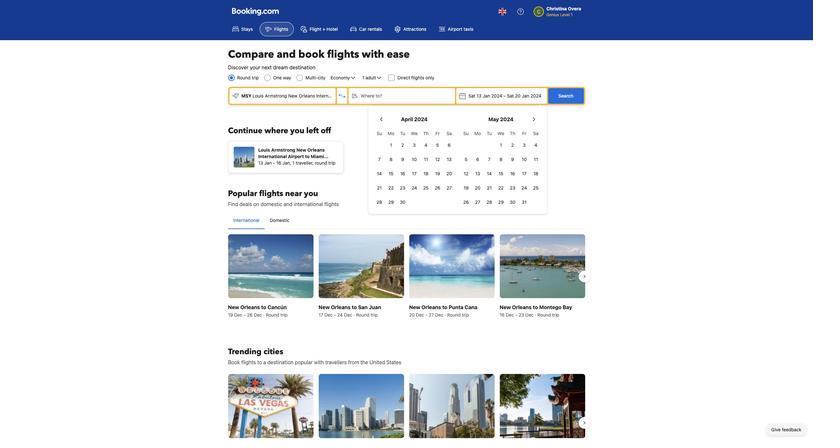Task type: describe. For each thing, give the bounding box(es) containing it.
orleans down multi-
[[299, 93, 315, 99]]

new for new orleans to punta cana
[[409, 305, 420, 311]]

8 April 2024 checkbox
[[385, 153, 397, 166]]

13 May 2024 checkbox
[[472, 167, 484, 180]]

sa for may 2024
[[533, 131, 539, 136]]

juan
[[369, 305, 381, 311]]

new orleans to montego bay 16 dec - 23 dec · round trip
[[500, 305, 572, 318]]

flights up domestic at the top left
[[259, 189, 283, 199]]

left
[[306, 126, 319, 136]]

tu for april
[[400, 131, 405, 136]]

compare
[[228, 47, 274, 62]]

th for april 2024
[[423, 131, 429, 136]]

car rentals
[[359, 26, 382, 32]]

11 May 2024 checkbox
[[530, 153, 542, 166]]

new orleans to punta cana image
[[409, 235, 495, 299]]

24 May 2024 checkbox
[[518, 182, 530, 195]]

10 April 2024 checkbox
[[409, 153, 420, 166]]

28 April 2024 checkbox
[[374, 196, 385, 209]]

your
[[250, 65, 260, 70]]

11 for 11 option
[[534, 157, 538, 162]]

book
[[228, 360, 240, 366]]

7 dec from the left
[[506, 313, 514, 318]]

23 April 2024 checkbox
[[397, 182, 409, 195]]

tu for may
[[487, 131, 492, 136]]

orleans for new orleans to san juan
[[331, 305, 351, 311]]

jan,
[[282, 160, 291, 166]]

search button
[[548, 88, 584, 104]]

city
[[318, 75, 325, 81]]

23 May 2024 checkbox
[[507, 182, 518, 195]]

cana
[[465, 305, 478, 311]]

- inside dropdown button
[[504, 93, 506, 99]]

- inside new orleans to punta cana 20 dec - 27 dec · round trip
[[425, 313, 428, 318]]

24 for the 24 april 2024 option in the top of the page
[[412, 185, 417, 191]]

21 for 21 checkbox
[[377, 185, 382, 191]]

international
[[294, 202, 323, 207]]

trending
[[228, 347, 262, 358]]

region containing new orleans to cancún
[[223, 232, 590, 321]]

new orleans to cancún image
[[228, 235, 313, 299]]

where
[[361, 93, 374, 99]]

orleans for new orleans to cancún
[[240, 305, 260, 311]]

search
[[558, 93, 573, 99]]

new orleans to san juan image
[[319, 235, 404, 299]]

orleans for new orleans to montego bay
[[512, 305, 532, 311]]

stays link
[[227, 22, 258, 36]]

where to? button
[[349, 88, 455, 104]]

give feedback button
[[766, 425, 807, 436]]

23 for 23 april 2024 option
[[400, 185, 405, 191]]

0 vertical spatial louis
[[253, 93, 264, 99]]

6 for 6 may 2024 option
[[476, 157, 479, 162]]

direct
[[397, 75, 410, 81]]

15 for 15 may 2024 checkbox
[[499, 171, 503, 177]]

punta
[[449, 305, 463, 311]]

29 for 29 option
[[498, 200, 504, 205]]

28 May 2024 checkbox
[[484, 196, 495, 209]]

round for new orleans to punta cana
[[447, 313, 461, 318]]

9 May 2024 checkbox
[[507, 153, 518, 166]]

19 inside new orleans to cancún 19 dec - 26 dec · round trip
[[228, 313, 233, 318]]

7 May 2024 checkbox
[[484, 153, 495, 166]]

27 April 2024 checkbox
[[443, 182, 455, 195]]

popular
[[228, 189, 257, 199]]

21 May 2024 checkbox
[[484, 182, 495, 195]]

flight
[[310, 26, 321, 32]]

13 April 2024 checkbox
[[443, 153, 455, 166]]

popular
[[295, 360, 313, 366]]

trip inside new orleans to cancún 19 dec - 26 dec · round trip
[[281, 313, 288, 318]]

off
[[321, 126, 331, 136]]

30 May 2024 checkbox
[[507, 196, 518, 209]]

12 for 12 option
[[435, 157, 440, 162]]

taxis
[[464, 26, 473, 32]]

14 for the 14 option
[[487, 171, 492, 177]]

where to?
[[361, 93, 382, 99]]

level
[[560, 12, 570, 17]]

new orleans to punta cana 20 dec - 27 dec · round trip
[[409, 305, 478, 318]]

17 May 2024 checkbox
[[518, 167, 530, 180]]

20 inside sat 13 jan 2024 - sat 20 jan 2024 dropdown button
[[515, 93, 521, 99]]

bay
[[563, 305, 572, 311]]

su for april
[[377, 131, 382, 136]]

trip inside new orleans to san juan 17 dec - 24 dec · round trip
[[371, 313, 378, 318]]

2 region from the top
[[223, 372, 590, 443]]

22 for 22 may 2024 checkbox
[[498, 185, 504, 191]]

direct flights only
[[397, 75, 434, 81]]

5 April 2024 checkbox
[[432, 139, 443, 152]]

13 inside checkbox
[[447, 157, 452, 162]]

cancún
[[268, 305, 287, 311]]

9 for 9 april 2024 option
[[401, 157, 404, 162]]

1 May 2024 checkbox
[[495, 139, 507, 152]]

continue
[[228, 126, 263, 136]]

0 vertical spatial armstrong
[[265, 93, 287, 99]]

to inside louis armstrong new orleans international airport to miami international airport
[[305, 154, 310, 159]]

multi-city
[[305, 75, 325, 81]]

international left traveller, at the top
[[258, 160, 287, 166]]

to for new orleans to montego bay
[[533, 305, 538, 311]]

27 inside new orleans to punta cana 20 dec - 27 dec · round trip
[[429, 313, 434, 318]]

13 inside dropdown button
[[477, 93, 481, 99]]

rentals
[[368, 26, 382, 32]]

22 for the 22 april 2024 checkbox
[[388, 185, 394, 191]]

round
[[315, 160, 327, 166]]

1 inside dropdown button
[[362, 75, 364, 81]]

2 sat from the left
[[507, 93, 514, 99]]

near
[[285, 189, 302, 199]]

17 for the 17 'checkbox'
[[522, 171, 527, 177]]

3 April 2024 checkbox
[[409, 139, 420, 152]]

flights inside trending cities book flights to a destination popular with travellers from the united states
[[241, 360, 256, 366]]

airport taxis
[[448, 26, 473, 32]]

los angeles, united states image
[[409, 375, 495, 439]]

tab list containing international
[[228, 212, 585, 230]]

we for april
[[411, 131, 418, 136]]

new for new orleans to cancún
[[228, 305, 239, 311]]

20 May 2024 checkbox
[[472, 182, 484, 195]]

21 April 2024 checkbox
[[374, 182, 385, 195]]

new orleans to san juan 17 dec - 24 dec · round trip
[[319, 305, 381, 318]]

flights left only
[[411, 75, 424, 81]]

orleans for new orleans to punta cana
[[422, 305, 441, 311]]

only
[[426, 75, 434, 81]]

19 May 2024 checkbox
[[460, 182, 472, 195]]

to inside trending cities book flights to a destination popular with travellers from the united states
[[257, 360, 262, 366]]

1 dec from the left
[[234, 313, 242, 318]]

1 inside checkbox
[[390, 143, 392, 148]]

las vegas, united states image
[[228, 375, 313, 439]]

19 April 2024 checkbox
[[432, 167, 443, 180]]

18 for 18 may 2024 option
[[533, 171, 538, 177]]

louis inside louis armstrong new orleans international airport to miami international airport
[[258, 147, 270, 153]]

way
[[283, 75, 291, 81]]

msy louis armstrong new orleans international airport
[[241, 93, 358, 99]]

26 May 2024 checkbox
[[460, 196, 472, 209]]

next
[[262, 65, 272, 70]]

23 inside new orleans to montego bay 16 dec - 23 dec · round trip
[[519, 313, 524, 318]]

miami
[[311, 154, 324, 159]]

one
[[273, 75, 282, 81]]

where
[[264, 126, 288, 136]]

9 for 9 may 2024 option
[[511, 157, 514, 162]]

13 jan - 16 jan, 1 traveller, round trip
[[258, 160, 335, 166]]

round trip
[[237, 75, 259, 81]]

we for may
[[498, 131, 504, 136]]

flight + hotel
[[310, 26, 338, 32]]

5 for 5 checkbox
[[436, 143, 439, 148]]

find
[[228, 202, 238, 207]]

to?
[[376, 93, 382, 99]]

give
[[771, 428, 781, 433]]

flights link
[[260, 22, 294, 36]]

car
[[359, 26, 367, 32]]

compare and book flights with ease discover your next dream destination
[[228, 47, 410, 70]]

april
[[401, 117, 413, 122]]

united
[[370, 360, 385, 366]]

4 for may 2024
[[534, 143, 537, 148]]

7 April 2024 checkbox
[[374, 153, 385, 166]]

11 for 11 option
[[424, 157, 428, 162]]

with inside trending cities book flights to a destination popular with travellers from the united states
[[314, 360, 324, 366]]

mo for may
[[474, 131, 481, 136]]

· for new orleans to montego bay
[[535, 313, 536, 318]]

you inside 'popular flights near you find deals on domestic and international flights'
[[304, 189, 318, 199]]

8 for 8 april 2024 option
[[390, 157, 392, 162]]

4 May 2024 checkbox
[[530, 139, 542, 152]]

continue where you left off
[[228, 126, 331, 136]]

miami, united states image
[[319, 375, 404, 439]]

traveller,
[[296, 160, 314, 166]]

domestic
[[270, 218, 290, 223]]

· for new orleans to punta cana
[[445, 313, 446, 318]]

26 for 26 may 2024 option
[[463, 200, 469, 205]]

0 vertical spatial you
[[290, 126, 304, 136]]

flights right international
[[324, 202, 339, 207]]

20 inside 20 april 2024 'checkbox'
[[447, 171, 452, 177]]

popular flights near you find deals on domestic and international flights
[[228, 189, 339, 207]]

25 May 2024 checkbox
[[530, 182, 542, 195]]

2024 right may at the top right of the page
[[500, 117, 514, 122]]

to for new orleans to punta cana
[[442, 305, 447, 311]]

domestic
[[261, 202, 282, 207]]

deals
[[239, 202, 252, 207]]

a
[[263, 360, 266, 366]]

th for may 2024
[[510, 131, 515, 136]]

new inside louis armstrong new orleans international airport to miami international airport
[[296, 147, 306, 153]]

2 for april 2024
[[401, 143, 404, 148]]

27 for 27 option
[[447, 185, 452, 191]]

20 inside new orleans to punta cana 20 dec - 27 dec · round trip
[[409, 313, 415, 318]]

international button
[[228, 212, 265, 229]]

4 dec from the left
[[344, 313, 352, 318]]

give feedback
[[771, 428, 801, 433]]

fr for april 2024
[[435, 131, 440, 136]]

4 for april 2024
[[425, 143, 427, 148]]

2 May 2024 checkbox
[[507, 139, 518, 152]]

1 sat from the left
[[468, 93, 475, 99]]

2 for may 2024
[[511, 143, 514, 148]]

from
[[348, 360, 359, 366]]

armstrong inside louis armstrong new orleans international airport to miami international airport
[[271, 147, 295, 153]]

travellers
[[325, 360, 347, 366]]

dream
[[273, 65, 288, 70]]

cities
[[264, 347, 283, 358]]

one way
[[273, 75, 291, 81]]

sa for april 2024
[[447, 131, 452, 136]]

25 for 25 option
[[533, 185, 539, 191]]

destination inside trending cities book flights to a destination popular with travellers from the united states
[[267, 360, 294, 366]]

book
[[298, 47, 325, 62]]

31 May 2024 checkbox
[[518, 196, 530, 209]]

30 April 2024 checkbox
[[397, 196, 409, 209]]

and inside compare and book flights with ease discover your next dream destination
[[277, 47, 296, 62]]

14 for 14 checkbox
[[377, 171, 382, 177]]



Task type: vqa. For each thing, say whether or not it's contained in the screenshot.
USD dropdown button
no



Task type: locate. For each thing, give the bounding box(es) containing it.
2 horizontal spatial 17
[[522, 171, 527, 177]]

1 horizontal spatial 22
[[498, 185, 504, 191]]

1 inside christina overa genius level 1
[[571, 12, 573, 17]]

2 tu from the left
[[487, 131, 492, 136]]

0 vertical spatial 27
[[447, 185, 452, 191]]

trip down cana
[[462, 313, 469, 318]]

2 vertical spatial 27
[[429, 313, 434, 318]]

1 9 from the left
[[401, 157, 404, 162]]

3 May 2024 checkbox
[[518, 139, 530, 152]]

1 4 from the left
[[425, 143, 427, 148]]

20 April 2024 checkbox
[[443, 167, 455, 180]]

26 inside 'option'
[[435, 185, 440, 191]]

10 right 9 april 2024 option
[[412, 157, 417, 162]]

0 vertical spatial 5
[[436, 143, 439, 148]]

11 inside option
[[534, 157, 538, 162]]

with up adult
[[362, 47, 384, 62]]

sat 13 jan 2024 - sat 20 jan 2024
[[468, 93, 542, 99]]

21 for 21 may 2024 option
[[487, 185, 492, 191]]

8 right "7 april 2024" option
[[390, 157, 392, 162]]

1 horizontal spatial we
[[498, 131, 504, 136]]

0 horizontal spatial 9
[[401, 157, 404, 162]]

1 horizontal spatial su
[[463, 131, 469, 136]]

2 left 3 april 2024 checkbox
[[401, 143, 404, 148]]

grid for april
[[374, 127, 455, 209]]

28 inside checkbox
[[487, 200, 492, 205]]

1 vertical spatial louis
[[258, 147, 270, 153]]

14 left 15 april 2024 option
[[377, 171, 382, 177]]

23
[[400, 185, 405, 191], [510, 185, 515, 191], [519, 313, 524, 318]]

2 horizontal spatial jan
[[522, 93, 529, 99]]

1 horizontal spatial 17
[[412, 171, 417, 177]]

0 horizontal spatial 8
[[390, 157, 392, 162]]

17 April 2024 checkbox
[[409, 167, 420, 180]]

0 horizontal spatial 19
[[228, 313, 233, 318]]

1 horizontal spatial 6
[[476, 157, 479, 162]]

orleans inside new orleans to montego bay 16 dec - 23 dec · round trip
[[512, 305, 532, 311]]

18 inside option
[[533, 171, 538, 177]]

1 grid from the left
[[374, 127, 455, 209]]

destination up multi-
[[289, 65, 315, 70]]

18 April 2024 checkbox
[[420, 167, 432, 180]]

tab list
[[228, 212, 585, 230]]

adult
[[366, 75, 376, 81]]

you left left
[[290, 126, 304, 136]]

flights
[[327, 47, 359, 62], [411, 75, 424, 81], [259, 189, 283, 199], [324, 202, 339, 207], [241, 360, 256, 366]]

· inside new orleans to san juan 17 dec - 24 dec · round trip
[[354, 313, 355, 318]]

su up "7 april 2024" option
[[377, 131, 382, 136]]

19 for 19 checkbox
[[435, 171, 440, 177]]

15 right the 14 option
[[499, 171, 503, 177]]

19 inside checkbox
[[435, 171, 440, 177]]

to inside new orleans to san juan 17 dec - 24 dec · round trip
[[352, 305, 357, 311]]

2 15 from the left
[[499, 171, 503, 177]]

2 we from the left
[[498, 131, 504, 136]]

0 horizontal spatial 11
[[424, 157, 428, 162]]

round down punta
[[447, 313, 461, 318]]

1 horizontal spatial mo
[[474, 131, 481, 136]]

christina
[[546, 6, 567, 11]]

1 30 from the left
[[400, 200, 406, 205]]

trip
[[252, 75, 259, 81], [328, 160, 335, 166], [281, 313, 288, 318], [371, 313, 378, 318], [462, 313, 469, 318], [552, 313, 559, 318]]

flights down trending at the bottom left of page
[[241, 360, 256, 366]]

new inside new orleans to cancún 19 dec - 26 dec · round trip
[[228, 305, 239, 311]]

17 inside 'checkbox'
[[522, 171, 527, 177]]

5 inside checkbox
[[436, 143, 439, 148]]

1 adult button
[[362, 74, 383, 82]]

0 vertical spatial 19
[[435, 171, 440, 177]]

0 horizontal spatial mo
[[388, 131, 394, 136]]

1 horizontal spatial 27
[[447, 185, 452, 191]]

you
[[290, 126, 304, 136], [304, 189, 318, 199]]

2024 right the april on the top
[[414, 117, 428, 122]]

fr up 5 checkbox
[[435, 131, 440, 136]]

10
[[412, 157, 417, 162], [522, 157, 527, 162]]

10 right 9 may 2024 option
[[522, 157, 527, 162]]

9 right 8 april 2024 option
[[401, 157, 404, 162]]

15 April 2024 checkbox
[[385, 167, 397, 180]]

10 inside option
[[412, 157, 417, 162]]

1 horizontal spatial 8
[[500, 157, 502, 162]]

feedback
[[782, 428, 801, 433]]

1 25 from the left
[[423, 185, 429, 191]]

attractions link
[[389, 22, 432, 36]]

29 April 2024 checkbox
[[385, 196, 397, 209]]

1 22 from the left
[[388, 185, 394, 191]]

to up traveller, at the top
[[305, 154, 310, 159]]

1 vertical spatial 27
[[475, 200, 480, 205]]

we up 3 april 2024 checkbox
[[411, 131, 418, 136]]

orleans inside louis armstrong new orleans international airport to miami international airport
[[307, 147, 325, 153]]

5 left 6 may 2024 option
[[465, 157, 467, 162]]

31
[[522, 200, 527, 205]]

0 vertical spatial region
[[223, 232, 590, 321]]

1 horizontal spatial 7
[[488, 157, 491, 162]]

6 right 5 may 2024 option
[[476, 157, 479, 162]]

attractions
[[403, 26, 426, 32]]

1 horizontal spatial 26
[[435, 185, 440, 191]]

0 vertical spatial 12
[[435, 157, 440, 162]]

destination
[[289, 65, 315, 70], [267, 360, 294, 366]]

flights inside compare and book flights with ease discover your next dream destination
[[327, 47, 359, 62]]

1 mo from the left
[[388, 131, 394, 136]]

0 horizontal spatial 17
[[319, 313, 323, 318]]

27 inside option
[[447, 185, 452, 191]]

29 for 29 april 2024 checkbox
[[388, 200, 394, 205]]

4 · from the left
[[535, 313, 536, 318]]

2 10 from the left
[[522, 157, 527, 162]]

8 for 8 checkbox
[[500, 157, 502, 162]]

22 right 21 checkbox
[[388, 185, 394, 191]]

27 May 2024 checkbox
[[472, 196, 484, 209]]

2024 left search
[[531, 93, 542, 99]]

6 right 5 checkbox
[[448, 143, 451, 148]]

christina overa genius level 1
[[546, 6, 581, 17]]

round for new orleans to montego bay
[[537, 313, 551, 318]]

0 horizontal spatial we
[[411, 131, 418, 136]]

discover
[[228, 65, 249, 70]]

1 left 2 option
[[390, 143, 392, 148]]

flight + hotel link
[[295, 22, 343, 36]]

grid for may
[[460, 127, 542, 209]]

1 horizontal spatial 5
[[465, 157, 467, 162]]

orleans up miami
[[307, 147, 325, 153]]

0 horizontal spatial 21
[[377, 185, 382, 191]]

0 horizontal spatial grid
[[374, 127, 455, 209]]

11 right 10 april 2024 option on the right top of page
[[424, 157, 428, 162]]

14 inside 14 checkbox
[[377, 171, 382, 177]]

on
[[253, 202, 259, 207]]

2 3 from the left
[[523, 143, 526, 148]]

7 left 8 april 2024 option
[[378, 157, 381, 162]]

1 region from the top
[[223, 232, 590, 321]]

mo for april
[[388, 131, 394, 136]]

2 4 from the left
[[534, 143, 537, 148]]

to for new orleans to cancún
[[261, 305, 266, 311]]

0 vertical spatial 6
[[448, 143, 451, 148]]

6 dec from the left
[[435, 313, 444, 318]]

9 April 2024 checkbox
[[397, 153, 409, 166]]

2 18 from the left
[[533, 171, 538, 177]]

flights up economy
[[327, 47, 359, 62]]

8 inside checkbox
[[500, 157, 502, 162]]

2 dec from the left
[[254, 313, 262, 318]]

25 April 2024 checkbox
[[420, 182, 432, 195]]

1 vertical spatial 6
[[476, 157, 479, 162]]

0 horizontal spatial sat
[[468, 93, 475, 99]]

29 May 2024 checkbox
[[495, 196, 507, 209]]

6 May 2024 checkbox
[[472, 153, 484, 166]]

16
[[276, 160, 281, 166], [400, 171, 405, 177], [510, 171, 515, 177], [500, 313, 505, 318]]

louis
[[253, 93, 264, 99], [258, 147, 270, 153]]

13 inside "option"
[[475, 171, 480, 177]]

26 inside new orleans to cancún 19 dec - 26 dec · round trip
[[247, 313, 253, 318]]

19 for 19 checkbox
[[464, 185, 469, 191]]

tu up 2 option
[[400, 131, 405, 136]]

th up 2 may 2024 checkbox at the right top of page
[[510, 131, 515, 136]]

new inside new orleans to punta cana 20 dec - 27 dec · round trip
[[409, 305, 420, 311]]

1 horizontal spatial 10
[[522, 157, 527, 162]]

1 horizontal spatial grid
[[460, 127, 542, 209]]

2 grid from the left
[[460, 127, 542, 209]]

9 inside option
[[511, 157, 514, 162]]

23 inside option
[[510, 185, 515, 191]]

0 horizontal spatial with
[[314, 360, 324, 366]]

1 horizontal spatial 30
[[510, 200, 515, 205]]

25
[[423, 185, 429, 191], [533, 185, 539, 191]]

1 horizontal spatial 14
[[487, 171, 492, 177]]

sat 13 jan 2024 - sat 20 jan 2024 button
[[456, 88, 547, 104]]

24 for '24 may 2024' option
[[522, 185, 527, 191]]

1 left adult
[[362, 75, 364, 81]]

to left punta
[[442, 305, 447, 311]]

14 April 2024 checkbox
[[374, 167, 385, 180]]

0 vertical spatial destination
[[289, 65, 315, 70]]

26 April 2024 checkbox
[[432, 182, 443, 195]]

1 down the overa at the right of page
[[571, 12, 573, 17]]

sa up 6 checkbox
[[447, 131, 452, 136]]

- inside new orleans to cancún 19 dec - 26 dec · round trip
[[244, 313, 246, 318]]

1 horizontal spatial 15
[[499, 171, 503, 177]]

su for may
[[463, 131, 469, 136]]

0 horizontal spatial 7
[[378, 157, 381, 162]]

sat
[[468, 93, 475, 99], [507, 93, 514, 99]]

25 for 25 checkbox
[[423, 185, 429, 191]]

1 vertical spatial armstrong
[[271, 147, 295, 153]]

0 horizontal spatial 5
[[436, 143, 439, 148]]

6
[[448, 143, 451, 148], [476, 157, 479, 162]]

round inside new orleans to punta cana 20 dec - 27 dec · round trip
[[447, 313, 461, 318]]

26 inside option
[[463, 200, 469, 205]]

new for new orleans to san juan
[[319, 305, 330, 311]]

1 horizontal spatial tu
[[487, 131, 492, 136]]

1 21 from the left
[[377, 185, 382, 191]]

1 vertical spatial 12
[[464, 171, 468, 177]]

0 horizontal spatial 15
[[389, 171, 393, 177]]

booking.com logo image
[[232, 8, 279, 15], [232, 8, 279, 15]]

18 inside option
[[424, 171, 428, 177]]

new inside new orleans to san juan 17 dec - 24 dec · round trip
[[319, 305, 330, 311]]

2 sa from the left
[[533, 131, 539, 136]]

to left a
[[257, 360, 262, 366]]

6 April 2024 checkbox
[[443, 139, 455, 152]]

29 right 28 april 2024 checkbox
[[388, 200, 394, 205]]

3 dec from the left
[[324, 313, 333, 318]]

round inside new orleans to cancún 19 dec - 26 dec · round trip
[[266, 313, 279, 318]]

round inside new orleans to san juan 17 dec - 24 dec · round trip
[[356, 313, 370, 318]]

29 inside checkbox
[[388, 200, 394, 205]]

2 th from the left
[[510, 131, 515, 136]]

28 for 28 may 2024 checkbox
[[487, 200, 492, 205]]

1 April 2024 checkbox
[[385, 139, 397, 152]]

16 April 2024 checkbox
[[397, 167, 409, 180]]

0 vertical spatial and
[[277, 47, 296, 62]]

montego
[[539, 305, 562, 311]]

1 right jan,
[[292, 160, 295, 166]]

10 inside checkbox
[[522, 157, 527, 162]]

0 horizontal spatial tu
[[400, 131, 405, 136]]

21
[[377, 185, 382, 191], [487, 185, 492, 191]]

and up 'dream'
[[277, 47, 296, 62]]

25 right '24 may 2024' option
[[533, 185, 539, 191]]

overa
[[568, 6, 581, 11]]

6 inside option
[[476, 157, 479, 162]]

region
[[223, 232, 590, 321], [223, 372, 590, 443]]

round inside new orleans to montego bay 16 dec - 23 dec · round trip
[[537, 313, 551, 318]]

1 horizontal spatial jan
[[483, 93, 490, 99]]

2 30 from the left
[[510, 200, 515, 205]]

fr up 3 may 2024 checkbox
[[522, 131, 526, 136]]

1 10 from the left
[[412, 157, 417, 162]]

0 horizontal spatial fr
[[435, 131, 440, 136]]

22 right 21 may 2024 option
[[498, 185, 504, 191]]

2 horizontal spatial 23
[[519, 313, 524, 318]]

may 2024
[[488, 117, 514, 122]]

15 for 15 april 2024 option
[[389, 171, 393, 177]]

12 left 13 "option"
[[464, 171, 468, 177]]

3 inside checkbox
[[413, 143, 416, 148]]

5 for 5 may 2024 option
[[465, 157, 467, 162]]

· inside new orleans to montego bay 16 dec - 23 dec · round trip
[[535, 313, 536, 318]]

5 inside option
[[465, 157, 467, 162]]

orleans inside new orleans to cancún 19 dec - 26 dec · round trip
[[240, 305, 260, 311]]

international inside button
[[233, 218, 259, 223]]

23 inside option
[[400, 185, 405, 191]]

flights
[[274, 26, 288, 32]]

may
[[488, 117, 499, 122]]

3 for may 2024
[[523, 143, 526, 148]]

trip down the your
[[252, 75, 259, 81]]

2 7 from the left
[[488, 157, 491, 162]]

14 right 13 "option"
[[487, 171, 492, 177]]

1 vertical spatial and
[[284, 202, 292, 207]]

international down city at top left
[[316, 93, 342, 99]]

to for new orleans to san juan
[[352, 305, 357, 311]]

armstrong up jan,
[[271, 147, 295, 153]]

2 · from the left
[[354, 313, 355, 318]]

orlando, united states image
[[500, 375, 585, 439]]

1 vertical spatial destination
[[267, 360, 294, 366]]

0 horizontal spatial 30
[[400, 200, 406, 205]]

2 8 from the left
[[500, 157, 502, 162]]

4 April 2024 checkbox
[[420, 139, 432, 152]]

1 su from the left
[[377, 131, 382, 136]]

2 inside 2 option
[[401, 143, 404, 148]]

20
[[515, 93, 521, 99], [447, 171, 452, 177], [475, 185, 480, 191], [409, 313, 415, 318]]

to left san
[[352, 305, 357, 311]]

fr for may 2024
[[522, 131, 526, 136]]

8
[[390, 157, 392, 162], [500, 157, 502, 162]]

trip right round
[[328, 160, 335, 166]]

14
[[377, 171, 382, 177], [487, 171, 492, 177]]

1 sa from the left
[[447, 131, 452, 136]]

trip inside new orleans to punta cana 20 dec - 27 dec · round trip
[[462, 313, 469, 318]]

29
[[388, 200, 394, 205], [498, 200, 504, 205]]

8 right 7 option
[[500, 157, 502, 162]]

12 May 2024 checkbox
[[460, 167, 472, 180]]

19
[[435, 171, 440, 177], [464, 185, 469, 191], [228, 313, 233, 318]]

29 left "30" checkbox
[[498, 200, 504, 205]]

2 left 3 may 2024 checkbox
[[511, 143, 514, 148]]

new inside new orleans to montego bay 16 dec - 23 dec · round trip
[[500, 305, 511, 311]]

and inside 'popular flights near you find deals on domestic and international flights'
[[284, 202, 292, 207]]

1 vertical spatial 19
[[464, 185, 469, 191]]

17 for 17 option
[[412, 171, 417, 177]]

11 April 2024 checkbox
[[420, 153, 432, 166]]

trip down juan
[[371, 313, 378, 318]]

1 14 from the left
[[377, 171, 382, 177]]

21 left the 22 april 2024 checkbox
[[377, 185, 382, 191]]

6 for 6 checkbox
[[448, 143, 451, 148]]

orleans left cancún
[[240, 305, 260, 311]]

april 2024
[[401, 117, 428, 122]]

2 11 from the left
[[534, 157, 538, 162]]

12 inside option
[[464, 171, 468, 177]]

0 horizontal spatial jan
[[264, 160, 272, 166]]

domestic button
[[265, 212, 295, 229]]

1 horizontal spatial th
[[510, 131, 515, 136]]

su
[[377, 131, 382, 136], [463, 131, 469, 136]]

round for new orleans to san juan
[[356, 313, 370, 318]]

2 21 from the left
[[487, 185, 492, 191]]

11 inside option
[[424, 157, 428, 162]]

1 fr from the left
[[435, 131, 440, 136]]

orleans left punta
[[422, 305, 441, 311]]

1 vertical spatial with
[[314, 360, 324, 366]]

18 right 17 option
[[424, 171, 428, 177]]

15
[[389, 171, 393, 177], [499, 171, 503, 177]]

1 18 from the left
[[424, 171, 428, 177]]

2 29 from the left
[[498, 200, 504, 205]]

1 tu from the left
[[400, 131, 405, 136]]

0 horizontal spatial 25
[[423, 185, 429, 191]]

0 horizontal spatial 18
[[424, 171, 428, 177]]

with right popular at the left of the page
[[314, 360, 324, 366]]

18 May 2024 checkbox
[[530, 167, 542, 180]]

1 7 from the left
[[378, 157, 381, 162]]

0 horizontal spatial 6
[[448, 143, 451, 148]]

1 vertical spatial 5
[[465, 157, 467, 162]]

22 May 2024 checkbox
[[495, 182, 507, 195]]

we
[[411, 131, 418, 136], [498, 131, 504, 136]]

1 horizontal spatial with
[[362, 47, 384, 62]]

we up 1 may 2024 option
[[498, 131, 504, 136]]

10 for 10 checkbox
[[522, 157, 527, 162]]

0 horizontal spatial 10
[[412, 157, 417, 162]]

0 horizontal spatial 3
[[413, 143, 416, 148]]

0 horizontal spatial 4
[[425, 143, 427, 148]]

16 May 2024 checkbox
[[507, 167, 518, 180]]

12 for 12 option
[[464, 171, 468, 177]]

1 · from the left
[[263, 313, 265, 318]]

multi-
[[305, 75, 318, 81]]

30 for 30 april 2024 checkbox
[[400, 200, 406, 205]]

15 May 2024 checkbox
[[495, 167, 507, 180]]

2 14 from the left
[[487, 171, 492, 177]]

20 inside 20 option
[[475, 185, 480, 191]]

7 for 7 option
[[488, 157, 491, 162]]

24 inside new orleans to san juan 17 dec - 24 dec · round trip
[[337, 313, 343, 318]]

0 horizontal spatial 12
[[435, 157, 440, 162]]

2 28 from the left
[[487, 200, 492, 205]]

· inside new orleans to cancún 19 dec - 26 dec · round trip
[[263, 313, 265, 318]]

22 inside checkbox
[[388, 185, 394, 191]]

1 15 from the left
[[389, 171, 393, 177]]

orleans inside new orleans to san juan 17 dec - 24 dec · round trip
[[331, 305, 351, 311]]

0 horizontal spatial 14
[[377, 171, 382, 177]]

13
[[477, 93, 481, 99], [447, 157, 452, 162], [258, 160, 263, 166], [475, 171, 480, 177]]

to
[[305, 154, 310, 159], [261, 305, 266, 311], [352, 305, 357, 311], [442, 305, 447, 311], [533, 305, 538, 311], [257, 360, 262, 366]]

armstrong down one
[[265, 93, 287, 99]]

1 horizontal spatial 12
[[464, 171, 468, 177]]

19 inside checkbox
[[464, 185, 469, 191]]

5 May 2024 checkbox
[[460, 153, 472, 166]]

new for new orleans to montego bay
[[500, 305, 511, 311]]

msy
[[241, 93, 251, 99]]

1 horizontal spatial 21
[[487, 185, 492, 191]]

trip inside new orleans to montego bay 16 dec - 23 dec · round trip
[[552, 313, 559, 318]]

6 inside checkbox
[[448, 143, 451, 148]]

mo up 6 may 2024 option
[[474, 131, 481, 136]]

12 inside option
[[435, 157, 440, 162]]

8 May 2024 checkbox
[[495, 153, 507, 166]]

8 dec from the left
[[525, 313, 534, 318]]

trending cities book flights to a destination popular with travellers from the united states
[[228, 347, 401, 366]]

to inside new orleans to montego bay 16 dec - 23 dec · round trip
[[533, 305, 538, 311]]

ease
[[387, 47, 410, 62]]

3 · from the left
[[445, 313, 446, 318]]

destination down cities at the left bottom
[[267, 360, 294, 366]]

3 inside checkbox
[[523, 143, 526, 148]]

1 horizontal spatial 25
[[533, 185, 539, 191]]

16 inside new orleans to montego bay 16 dec - 23 dec · round trip
[[500, 313, 505, 318]]

tu down may at the top right of the page
[[487, 131, 492, 136]]

1 horizontal spatial sat
[[507, 93, 514, 99]]

2 horizontal spatial 26
[[463, 200, 469, 205]]

hotel
[[327, 26, 338, 32]]

airport
[[448, 26, 462, 32], [344, 93, 358, 99], [288, 154, 304, 159], [288, 160, 304, 166]]

1 vertical spatial region
[[223, 372, 590, 443]]

international
[[316, 93, 342, 99], [258, 154, 287, 159], [258, 160, 287, 166], [233, 218, 259, 223]]

4 right 3 may 2024 checkbox
[[534, 143, 537, 148]]

28 left 29 option
[[487, 200, 492, 205]]

mo up 1 checkbox
[[388, 131, 394, 136]]

3 for april 2024
[[413, 143, 416, 148]]

international up jan,
[[258, 154, 287, 159]]

- inside new orleans to san juan 17 dec - 24 dec · round trip
[[334, 313, 336, 318]]

new
[[288, 93, 298, 99], [296, 147, 306, 153], [228, 305, 239, 311], [319, 305, 330, 311], [409, 305, 420, 311], [500, 305, 511, 311]]

1 left 2 may 2024 checkbox at the right top of page
[[500, 143, 502, 148]]

1 vertical spatial you
[[304, 189, 318, 199]]

with
[[362, 47, 384, 62], [314, 360, 324, 366]]

louis armstrong new orleans international airport to miami international airport
[[258, 147, 325, 166]]

1 th from the left
[[423, 131, 429, 136]]

0 horizontal spatial 23
[[400, 185, 405, 191]]

1 horizontal spatial 29
[[498, 200, 504, 205]]

2
[[401, 143, 404, 148], [511, 143, 514, 148]]

2024
[[491, 93, 502, 99], [531, 93, 542, 99], [414, 117, 428, 122], [500, 117, 514, 122]]

2 vertical spatial 19
[[228, 313, 233, 318]]

3 right 2 may 2024 checkbox at the right top of page
[[523, 143, 526, 148]]

0 horizontal spatial 2
[[401, 143, 404, 148]]

2 fr from the left
[[522, 131, 526, 136]]

orleans left san
[[331, 305, 351, 311]]

car rentals link
[[345, 22, 388, 36]]

2 2 from the left
[[511, 143, 514, 148]]

round down cancún
[[266, 313, 279, 318]]

25 inside 25 option
[[533, 185, 539, 191]]

11
[[424, 157, 428, 162], [534, 157, 538, 162]]

7 for "7 april 2024" option
[[378, 157, 381, 162]]

1 horizontal spatial 2
[[511, 143, 514, 148]]

1 vertical spatial 26
[[463, 200, 469, 205]]

1 horizontal spatial 28
[[487, 200, 492, 205]]

round down discover
[[237, 75, 251, 81]]

2 su from the left
[[463, 131, 469, 136]]

1 8 from the left
[[390, 157, 392, 162]]

27 inside option
[[475, 200, 480, 205]]

and down near
[[284, 202, 292, 207]]

4 right 3 april 2024 checkbox
[[425, 143, 427, 148]]

12
[[435, 157, 440, 162], [464, 171, 468, 177]]

with inside compare and book flights with ease discover your next dream destination
[[362, 47, 384, 62]]

29 inside option
[[498, 200, 504, 205]]

24 April 2024 checkbox
[[409, 182, 420, 195]]

5 dec from the left
[[416, 313, 424, 318]]

louis down the where
[[258, 147, 270, 153]]

sa up 4 may 2024 checkbox
[[533, 131, 539, 136]]

28 left 29 april 2024 checkbox
[[377, 200, 382, 205]]

18 for "18 april 2024" option
[[424, 171, 428, 177]]

to left cancún
[[261, 305, 266, 311]]

2 horizontal spatial 19
[[464, 185, 469, 191]]

9 inside option
[[401, 157, 404, 162]]

2 9 from the left
[[511, 157, 514, 162]]

orleans left montego on the bottom right
[[512, 305, 532, 311]]

3
[[413, 143, 416, 148], [523, 143, 526, 148]]

stays
[[241, 26, 253, 32]]

you up international
[[304, 189, 318, 199]]

26
[[435, 185, 440, 191], [463, 200, 469, 205], [247, 313, 253, 318]]

14 May 2024 checkbox
[[484, 167, 495, 180]]

to inside new orleans to cancún 19 dec - 26 dec · round trip
[[261, 305, 266, 311]]

1 28 from the left
[[377, 200, 382, 205]]

28 for 28 april 2024 checkbox
[[377, 200, 382, 205]]

states
[[386, 360, 401, 366]]

2 April 2024 checkbox
[[397, 139, 409, 152]]

and
[[277, 47, 296, 62], [284, 202, 292, 207]]

22 April 2024 checkbox
[[385, 182, 397, 195]]

1 3 from the left
[[413, 143, 416, 148]]

2 vertical spatial 26
[[247, 313, 253, 318]]

- inside new orleans to montego bay 16 dec - 23 dec · round trip
[[515, 313, 517, 318]]

2 horizontal spatial 24
[[522, 185, 527, 191]]

15 right 14 checkbox
[[389, 171, 393, 177]]

trip down cancún
[[281, 313, 288, 318]]

27 for 27 option
[[475, 200, 480, 205]]

18 right the 17 'checkbox'
[[533, 171, 538, 177]]

25 right the 24 april 2024 option in the top of the page
[[423, 185, 429, 191]]

14 inside the 14 option
[[487, 171, 492, 177]]

5
[[436, 143, 439, 148], [465, 157, 467, 162]]

th
[[423, 131, 429, 136], [510, 131, 515, 136]]

2 22 from the left
[[498, 185, 504, 191]]

12 right 11 option
[[435, 157, 440, 162]]

0 horizontal spatial 28
[[377, 200, 382, 205]]

airport taxis link
[[433, 22, 479, 36]]

2 inside 2 may 2024 checkbox
[[511, 143, 514, 148]]

economy
[[331, 75, 350, 81]]

1 adult
[[362, 75, 376, 81]]

1 horizontal spatial 9
[[511, 157, 514, 162]]

louis right msy
[[253, 93, 264, 99]]

to inside new orleans to punta cana 20 dec - 27 dec · round trip
[[442, 305, 447, 311]]

grid
[[374, 127, 455, 209], [460, 127, 542, 209]]

15 inside option
[[389, 171, 393, 177]]

11 right 10 checkbox
[[534, 157, 538, 162]]

30 for "30" checkbox
[[510, 200, 515, 205]]

1 inside option
[[500, 143, 502, 148]]

1 we from the left
[[411, 131, 418, 136]]

1 horizontal spatial 19
[[435, 171, 440, 177]]

1 horizontal spatial fr
[[522, 131, 526, 136]]

1 2 from the left
[[401, 143, 404, 148]]

21 right 20 option at top
[[487, 185, 492, 191]]

17 inside option
[[412, 171, 417, 177]]

7 right 6 may 2024 option
[[488, 157, 491, 162]]

0 horizontal spatial su
[[377, 131, 382, 136]]

round down montego on the bottom right
[[537, 313, 551, 318]]

10 for 10 april 2024 option on the right top of page
[[412, 157, 417, 162]]

destination inside compare and book flights with ease discover your next dream destination
[[289, 65, 315, 70]]

su up 5 may 2024 option
[[463, 131, 469, 136]]

1 horizontal spatial 24
[[412, 185, 417, 191]]

1 11 from the left
[[424, 157, 428, 162]]

12 April 2024 checkbox
[[432, 153, 443, 166]]

2024 up may at the top right of the page
[[491, 93, 502, 99]]

30 right 29 april 2024 checkbox
[[400, 200, 406, 205]]

2 mo from the left
[[474, 131, 481, 136]]

8 inside option
[[390, 157, 392, 162]]

22 inside checkbox
[[498, 185, 504, 191]]

26 for 26 april 2024 'option'
[[435, 185, 440, 191]]

new orleans to montego bay image
[[500, 235, 585, 299]]

1 horizontal spatial 18
[[533, 171, 538, 177]]

1 horizontal spatial sa
[[533, 131, 539, 136]]

23 for 23 option at the right of the page
[[510, 185, 515, 191]]

2 25 from the left
[[533, 185, 539, 191]]

· for new orleans to san juan
[[354, 313, 355, 318]]

17 inside new orleans to san juan 17 dec - 24 dec · round trip
[[319, 313, 323, 318]]

th up the 4 april 2024 checkbox
[[423, 131, 429, 136]]

21 inside checkbox
[[377, 185, 382, 191]]

0 vertical spatial 26
[[435, 185, 440, 191]]

0 horizontal spatial th
[[423, 131, 429, 136]]

10 May 2024 checkbox
[[518, 153, 530, 166]]

2 horizontal spatial 27
[[475, 200, 480, 205]]

to left montego on the bottom right
[[533, 305, 538, 311]]

0 horizontal spatial 26
[[247, 313, 253, 318]]

21 inside option
[[487, 185, 492, 191]]

1 29 from the left
[[388, 200, 394, 205]]



